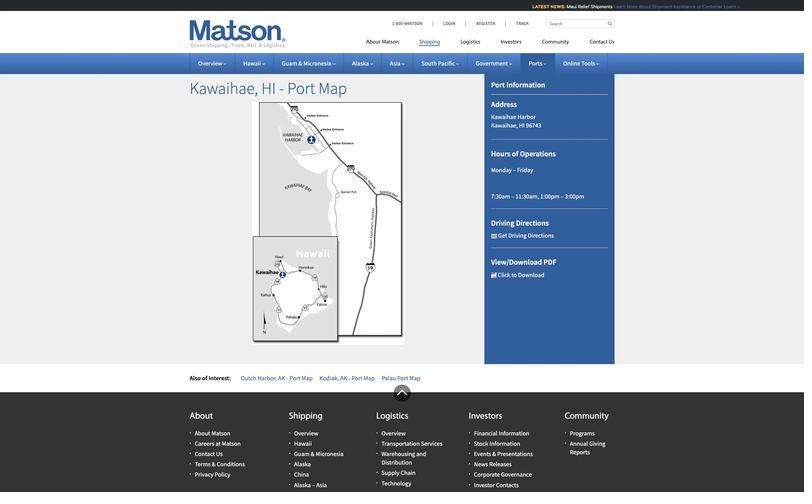 Task type: vqa. For each thing, say whether or not it's contained in the screenshot.
Us
yes



Task type: locate. For each thing, give the bounding box(es) containing it.
>
[[734, 4, 737, 9]]

government
[[476, 59, 509, 67]]

1 horizontal spatial hawaii link
[[294, 440, 312, 448]]

1 horizontal spatial ak
[[341, 374, 348, 382]]

1 vertical spatial matson
[[212, 429, 231, 437]]

matson up at
[[212, 429, 231, 437]]

0 vertical spatial driving
[[492, 218, 515, 228]]

micronesia inside overview hawaii guam & micronesia alaska china alaska – asia
[[316, 450, 344, 458]]

directions down driving directions
[[528, 232, 555, 240]]

backtop image
[[394, 385, 411, 402]]

annual giving reports link
[[571, 440, 606, 456]]

about matson link up 'careers at matson' link
[[195, 429, 231, 437]]

community up 'online'
[[543, 39, 570, 45]]

0 horizontal spatial alaska link
[[294, 460, 311, 468]]

or
[[694, 4, 698, 9]]

1 horizontal spatial hi
[[520, 122, 525, 129]]

1 horizontal spatial logistics
[[461, 39, 481, 45]]

assistance
[[670, 4, 692, 9]]

logistics link
[[451, 36, 491, 50]]

1 horizontal spatial about matson link
[[367, 36, 410, 50]]

footer
[[0, 385, 805, 492]]

1 vertical spatial community
[[565, 412, 609, 421]]

1 horizontal spatial kawaihae,
[[492, 122, 518, 129]]

section
[[476, 63, 624, 364]]

2 vertical spatial information
[[490, 440, 521, 448]]

palau port map link
[[382, 374, 421, 382]]

alaska link down about matson
[[353, 59, 373, 67]]

0 vertical spatial contact
[[590, 39, 608, 45]]

shipping
[[420, 39, 441, 45], [289, 412, 323, 421]]

alaska link
[[353, 59, 373, 67], [294, 460, 311, 468]]

port
[[288, 78, 315, 98], [492, 80, 506, 90], [290, 374, 301, 382], [352, 374, 363, 382], [398, 374, 409, 382]]

transportation services link
[[382, 440, 443, 448]]

community inside footer
[[565, 412, 609, 421]]

1 vertical spatial logistics
[[377, 412, 409, 421]]

of
[[513, 149, 519, 159], [202, 374, 208, 382]]

1-
[[392, 21, 396, 26]]

1 horizontal spatial hawaii
[[294, 440, 312, 448]]

port up address
[[492, 80, 506, 90]]

matson for about matson
[[382, 39, 399, 45]]

of for interest:
[[202, 374, 208, 382]]

conditions
[[217, 460, 245, 468]]

us inside top menu navigation
[[609, 39, 615, 45]]

0 vertical spatial matson
[[382, 39, 399, 45]]

1 vertical spatial investors
[[469, 412, 503, 421]]

online
[[564, 59, 581, 67]]

0 horizontal spatial about matson link
[[195, 429, 231, 437]]

0 vertical spatial hi
[[262, 78, 276, 98]]

1 horizontal spatial contact
[[590, 39, 608, 45]]

1 horizontal spatial of
[[513, 149, 519, 159]]

0 vertical spatial alaska
[[353, 59, 369, 67]]

contact us link down careers
[[195, 450, 223, 458]]

of right the also
[[202, 374, 208, 382]]

0 vertical spatial contact us link
[[580, 36, 615, 50]]

1 horizontal spatial shipping
[[420, 39, 441, 45]]

1 vertical spatial alaska
[[294, 460, 311, 468]]

port information
[[492, 80, 546, 90]]

us inside about matson careers at matson contact us terms & conditions privacy policy
[[216, 450, 223, 458]]

information for financial
[[499, 429, 530, 437]]

about inside about matson careers at matson contact us terms & conditions privacy policy
[[195, 429, 211, 437]]

logistics down the backtop 'image' in the bottom of the page
[[377, 412, 409, 421]]

contacts
[[497, 481, 519, 489]]

3:00pm
[[566, 192, 585, 200]]

loans
[[721, 4, 733, 9]]

ak right harbor, on the bottom left of the page
[[278, 374, 285, 382]]

programs
[[571, 429, 595, 437]]

2 horizontal spatial -
[[349, 374, 351, 382]]

hawaii link up kawaihae, hi - port map
[[244, 59, 265, 67]]

1 vertical spatial us
[[216, 450, 223, 458]]

matson right at
[[222, 440, 241, 448]]

1 horizontal spatial us
[[609, 39, 615, 45]]

0 vertical spatial hawaii
[[244, 59, 261, 67]]

news
[[475, 460, 489, 468]]

privacy
[[195, 471, 214, 479]]

financial information stock information events & presentations news releases corporate governance investor contacts
[[475, 429, 533, 489]]

technology link
[[382, 479, 412, 487]]

1 vertical spatial guam
[[294, 450, 310, 458]]

driving
[[492, 218, 515, 228], [509, 232, 527, 240]]

services
[[421, 440, 443, 448]]

0 horizontal spatial us
[[216, 450, 223, 458]]

guam inside overview hawaii guam & micronesia alaska china alaska – asia
[[294, 450, 310, 458]]

information up stock information link
[[499, 429, 530, 437]]

0 vertical spatial alaska link
[[353, 59, 373, 67]]

None search field
[[547, 19, 615, 28]]

0 vertical spatial investors
[[501, 39, 522, 45]]

hours of operations
[[492, 149, 556, 159]]

pacific
[[439, 59, 455, 67]]

investors inside top menu navigation
[[501, 39, 522, 45]]

get driving directions link
[[492, 232, 555, 240]]

directions up get driving directions
[[517, 218, 550, 228]]

1-800-4matson link
[[392, 21, 433, 26]]

1 horizontal spatial overview
[[294, 429, 319, 437]]

1 vertical spatial of
[[202, 374, 208, 382]]

us down the search image
[[609, 39, 615, 45]]

contact down careers
[[195, 450, 215, 458]]

0 vertical spatial logistics
[[461, 39, 481, 45]]

directions
[[517, 218, 550, 228], [528, 232, 555, 240]]

supply
[[382, 469, 400, 477]]

click to download link
[[492, 271, 545, 279]]

1 vertical spatial directions
[[528, 232, 555, 240]]

information down ports
[[507, 80, 546, 90]]

0 horizontal spatial logistics
[[377, 412, 409, 421]]

kawaihae, inside kawaihae harbor kawaihae, hi 96743
[[492, 122, 518, 129]]

0 vertical spatial shipping
[[420, 39, 441, 45]]

information up events & presentations link at the right of the page
[[490, 440, 521, 448]]

community up programs link
[[565, 412, 609, 421]]

direcions image
[[492, 234, 497, 239]]

1 vertical spatial kawaihae,
[[492, 122, 518, 129]]

about matson link for shipping link
[[367, 36, 410, 50]]

driving up get
[[492, 218, 515, 228]]

1 vertical spatial about matson link
[[195, 429, 231, 437]]

& inside about matson careers at matson contact us terms & conditions privacy policy
[[212, 460, 216, 468]]

of right hours
[[513, 149, 519, 159]]

0 vertical spatial micronesia
[[304, 59, 332, 67]]

container
[[699, 4, 719, 9]]

- for kodiak,
[[349, 374, 351, 382]]

Search search field
[[547, 19, 615, 28]]

1 horizontal spatial alaska link
[[353, 59, 373, 67]]

0 horizontal spatial of
[[202, 374, 208, 382]]

about for about
[[190, 412, 213, 421]]

learn
[[611, 4, 622, 9]]

technology
[[382, 479, 412, 487]]

blue matson logo with ocean, shipping, truck, rail and logistics written beneath it. image
[[190, 20, 286, 48]]

click to download
[[497, 271, 545, 279]]

1 vertical spatial hawaii
[[294, 440, 312, 448]]

investors up financial
[[469, 412, 503, 421]]

releases
[[490, 460, 512, 468]]

0 horizontal spatial contact
[[195, 450, 215, 458]]

logistics down register link
[[461, 39, 481, 45]]

about matson link for 'careers at matson' link
[[195, 429, 231, 437]]

of inside section
[[513, 149, 519, 159]]

to
[[512, 271, 517, 279]]

alaska link up china link
[[294, 460, 311, 468]]

0 vertical spatial of
[[513, 149, 519, 159]]

about inside top menu navigation
[[367, 39, 381, 45]]

china link
[[294, 471, 309, 479]]

about matson link down 1-
[[367, 36, 410, 50]]

monday
[[492, 166, 512, 174]]

0 horizontal spatial -
[[279, 78, 284, 98]]

guam up kawaihae, hi - port map
[[282, 59, 298, 67]]

0 vertical spatial hawaii link
[[244, 59, 265, 67]]

alaska link for china link
[[294, 460, 311, 468]]

1 vertical spatial alaska link
[[294, 460, 311, 468]]

1 vertical spatial contact
[[195, 450, 215, 458]]

hawaii link for guam & micronesia "link" related to asia "link"
[[244, 59, 265, 67]]

hours
[[492, 149, 511, 159]]

7:30am – 11:30am, 1:00pm – 3:00pm
[[492, 192, 585, 200]]

overview inside overview transportation services warehousing and distribution supply chain technology
[[382, 429, 406, 437]]

0 horizontal spatial contact us link
[[195, 450, 223, 458]]

guam & micronesia link for china link
[[294, 450, 344, 458]]

hawaii inside overview hawaii guam & micronesia alaska china alaska – asia
[[294, 440, 312, 448]]

overview for overview transportation services warehousing and distribution supply chain technology
[[382, 429, 406, 437]]

1 vertical spatial micronesia
[[316, 450, 344, 458]]

1 horizontal spatial asia
[[390, 59, 401, 67]]

overview inside overview hawaii guam & micronesia alaska china alaska – asia
[[294, 429, 319, 437]]

kawaihae image
[[492, 273, 497, 278]]

footer containing about
[[0, 385, 805, 492]]

0 horizontal spatial overview link
[[198, 59, 227, 67]]

0 horizontal spatial shipping
[[289, 412, 323, 421]]

1 vertical spatial hi
[[520, 122, 525, 129]]

matson for about matson careers at matson contact us terms & conditions privacy policy
[[212, 429, 231, 437]]

1 vertical spatial information
[[499, 429, 530, 437]]

0 horizontal spatial overview
[[198, 59, 223, 67]]

1:00pm
[[541, 192, 560, 200]]

driving down driving directions
[[509, 232, 527, 240]]

0 horizontal spatial asia
[[317, 481, 327, 489]]

2 horizontal spatial overview link
[[382, 429, 406, 437]]

ak
[[278, 374, 285, 382], [341, 374, 348, 382]]

transportation
[[382, 440, 420, 448]]

1 horizontal spatial -
[[287, 374, 289, 382]]

events
[[475, 450, 492, 458]]

0 vertical spatial guam & micronesia link
[[282, 59, 336, 67]]

overview link for shipping
[[294, 429, 319, 437]]

port down guam & micronesia
[[288, 78, 315, 98]]

0 vertical spatial information
[[507, 80, 546, 90]]

stock information link
[[475, 440, 521, 448]]

matson down 1-
[[382, 39, 399, 45]]

information for port
[[507, 80, 546, 90]]

guam up china link
[[294, 450, 310, 458]]

investors
[[501, 39, 522, 45], [469, 412, 503, 421]]

2 ak from the left
[[341, 374, 348, 382]]

alaska down china link
[[294, 481, 311, 489]]

1 vertical spatial hawaii link
[[294, 440, 312, 448]]

register
[[477, 21, 496, 26]]

dutch
[[241, 374, 257, 382]]

alaska up china link
[[294, 460, 311, 468]]

ak right the kodiak,
[[341, 374, 348, 382]]

us up terms & conditions link
[[216, 450, 223, 458]]

0 horizontal spatial hawaii link
[[244, 59, 265, 67]]

0 vertical spatial about matson link
[[367, 36, 410, 50]]

1 horizontal spatial overview link
[[294, 429, 319, 437]]

kodiak, ak - port map link
[[320, 374, 375, 382]]

0 vertical spatial community
[[543, 39, 570, 45]]

0 horizontal spatial hawaii
[[244, 59, 261, 67]]

port right palau
[[398, 374, 409, 382]]

asia
[[390, 59, 401, 67], [317, 481, 327, 489]]

about
[[635, 4, 648, 9], [367, 39, 381, 45], [190, 412, 213, 421], [195, 429, 211, 437]]

matson
[[382, 39, 399, 45], [212, 429, 231, 437], [222, 440, 241, 448]]

about for about matson
[[367, 39, 381, 45]]

2 horizontal spatial overview
[[382, 429, 406, 437]]

asia link
[[390, 59, 405, 67]]

investors inside footer
[[469, 412, 503, 421]]

1 ak from the left
[[278, 374, 285, 382]]

alaska
[[353, 59, 369, 67], [294, 460, 311, 468], [294, 481, 311, 489]]

1 vertical spatial asia
[[317, 481, 327, 489]]

alaska down about matson
[[353, 59, 369, 67]]

overview
[[198, 59, 223, 67], [294, 429, 319, 437], [382, 429, 406, 437]]

micronesia
[[304, 59, 332, 67], [316, 450, 344, 458]]

alaska link for asia "link"
[[353, 59, 373, 67]]

hawaii up china
[[294, 440, 312, 448]]

hawaii up kawaihae, hi - port map
[[244, 59, 261, 67]]

0 vertical spatial us
[[609, 39, 615, 45]]

contact inside about matson careers at matson contact us terms & conditions privacy policy
[[195, 450, 215, 458]]

corporate governance link
[[475, 471, 532, 479]]

overview link
[[198, 59, 227, 67], [294, 429, 319, 437], [382, 429, 406, 437]]

& inside financial information stock information events & presentations news releases corporate governance investor contacts
[[493, 450, 497, 458]]

kawaihae
[[492, 113, 517, 121]]

hawaii link up china
[[294, 440, 312, 448]]

0 vertical spatial guam
[[282, 59, 298, 67]]

operations
[[521, 149, 556, 159]]

contact us link up tools
[[580, 36, 615, 50]]

2 vertical spatial matson
[[222, 440, 241, 448]]

guam & micronesia link for asia "link"
[[282, 59, 336, 67]]

information
[[507, 80, 546, 90], [499, 429, 530, 437], [490, 440, 521, 448]]

track
[[517, 21, 529, 26]]

matson inside top menu navigation
[[382, 39, 399, 45]]

1 vertical spatial guam & micronesia link
[[294, 450, 344, 458]]

contact up tools
[[590, 39, 608, 45]]

news releases link
[[475, 460, 512, 468]]

palau port map
[[382, 374, 421, 382]]

0 horizontal spatial ak
[[278, 374, 285, 382]]

0 horizontal spatial kawaihae,
[[190, 78, 258, 98]]

map
[[319, 78, 347, 98], [302, 374, 313, 382], [364, 374, 375, 382], [410, 374, 421, 382]]

hi inside kawaihae harbor kawaihae, hi 96743
[[520, 122, 525, 129]]

investors down track link on the top right
[[501, 39, 522, 45]]

guam
[[282, 59, 298, 67], [294, 450, 310, 458]]



Task type: describe. For each thing, give the bounding box(es) containing it.
chain
[[401, 469, 416, 477]]

also of interest:
[[190, 374, 231, 382]]

distribution
[[382, 459, 413, 466]]

programs link
[[571, 429, 595, 437]]

latest
[[529, 4, 546, 9]]

also
[[190, 374, 201, 382]]

1 vertical spatial contact us link
[[195, 450, 223, 458]]

ports link
[[529, 59, 547, 67]]

view/download
[[492, 257, 543, 267]]

shipment
[[649, 4, 669, 9]]

get driving directions
[[497, 232, 555, 240]]

hawaii link for guam & micronesia "link" corresponding to china link
[[294, 440, 312, 448]]

governance
[[502, 471, 532, 479]]

kawaihae harbor kawaihae, hi 96743
[[492, 113, 542, 129]]

harbor
[[518, 113, 536, 121]]

palau
[[382, 374, 396, 382]]

china
[[294, 471, 309, 479]]

more
[[624, 4, 634, 9]]

dutch harbor, ak - port map
[[241, 374, 313, 382]]

1-800-4matson
[[392, 21, 423, 26]]

terms & conditions link
[[195, 460, 245, 468]]

contact us
[[590, 39, 615, 45]]

harbor,
[[258, 374, 277, 382]]

asia inside overview hawaii guam & micronesia alaska china alaska – asia
[[317, 481, 327, 489]]

login link
[[433, 21, 466, 26]]

top menu navigation
[[367, 36, 615, 50]]

- for kawaihae,
[[279, 78, 284, 98]]

careers
[[195, 440, 215, 448]]

online tools
[[564, 59, 596, 67]]

kodiak, ak - port map
[[320, 374, 375, 382]]

overview transportation services warehousing and distribution supply chain technology
[[382, 429, 443, 487]]

warehousing
[[382, 450, 416, 458]]

1 vertical spatial shipping
[[289, 412, 323, 421]]

11:30am,
[[516, 192, 540, 200]]

financial information link
[[475, 429, 530, 437]]

at
[[216, 440, 221, 448]]

investor
[[475, 481, 495, 489]]

port right harbor, on the bottom left of the page
[[290, 374, 301, 382]]

search image
[[609, 21, 613, 26]]

port right the kodiak,
[[352, 374, 363, 382]]

community inside community link
[[543, 39, 570, 45]]

view/download pdf
[[492, 257, 557, 267]]

about for about matson careers at matson contact us terms & conditions privacy policy
[[195, 429, 211, 437]]

about matson careers at matson contact us terms & conditions privacy policy
[[195, 429, 245, 479]]

shipments
[[587, 4, 609, 9]]

south pacific
[[422, 59, 455, 67]]

and
[[417, 450, 427, 458]]

about matson
[[367, 39, 399, 45]]

– inside overview hawaii guam & micronesia alaska china alaska – asia
[[312, 481, 315, 489]]

800-
[[396, 21, 404, 26]]

overview for overview hawaii guam & micronesia alaska china alaska – asia
[[294, 429, 319, 437]]

monday – friday
[[492, 166, 534, 174]]

shipping inside top menu navigation
[[420, 39, 441, 45]]

1 horizontal spatial contact us link
[[580, 36, 615, 50]]

corporate
[[475, 471, 500, 479]]

guam & micronesia
[[282, 59, 332, 67]]

latest news: maui relief shipments learn more about shipment assistance or container loans >
[[529, 4, 737, 9]]

warehousing and distribution link
[[382, 450, 427, 466]]

port inside section
[[492, 80, 506, 90]]

careers at matson link
[[195, 440, 241, 448]]

1 vertical spatial driving
[[509, 232, 527, 240]]

overview link for logistics
[[382, 429, 406, 437]]

track link
[[506, 21, 529, 26]]

news:
[[547, 4, 562, 9]]

dutch harbor, ak - port map link
[[241, 374, 313, 382]]

of for operations
[[513, 149, 519, 159]]

& inside overview hawaii guam & micronesia alaska china alaska – asia
[[311, 450, 315, 458]]

programs annual giving reports
[[571, 429, 606, 456]]

tools
[[582, 59, 596, 67]]

stock
[[475, 440, 489, 448]]

driving directions
[[492, 218, 550, 228]]

south pacific link
[[422, 59, 460, 67]]

kodiak,
[[320, 374, 339, 382]]

0 horizontal spatial hi
[[262, 78, 276, 98]]

0 vertical spatial asia
[[390, 59, 401, 67]]

investors link
[[491, 36, 532, 50]]

government link
[[476, 59, 513, 67]]

login
[[444, 21, 456, 26]]

giving
[[590, 440, 606, 448]]

logistics inside footer
[[377, 412, 409, 421]]

2 vertical spatial alaska
[[294, 481, 311, 489]]

0 vertical spatial kawaihae,
[[190, 78, 258, 98]]

friday
[[518, 166, 534, 174]]

presentations
[[498, 450, 533, 458]]

terms
[[195, 460, 211, 468]]

overview for overview
[[198, 59, 223, 67]]

logistics inside top menu navigation
[[461, 39, 481, 45]]

privacy policy link
[[195, 471, 231, 479]]

kawaihae, hi - port map
[[190, 78, 347, 98]]

96743
[[527, 122, 542, 129]]

contact inside top menu navigation
[[590, 39, 608, 45]]

7:30am
[[492, 192, 511, 200]]

get
[[499, 232, 508, 240]]

section containing port information
[[476, 63, 624, 364]]

reports
[[571, 448, 591, 456]]

online tools link
[[564, 59, 600, 67]]

financial
[[475, 429, 498, 437]]

learn more about shipment assistance or container loans > link
[[611, 4, 737, 9]]

0 vertical spatial directions
[[517, 218, 550, 228]]

relief
[[575, 4, 586, 9]]

register link
[[466, 21, 506, 26]]



